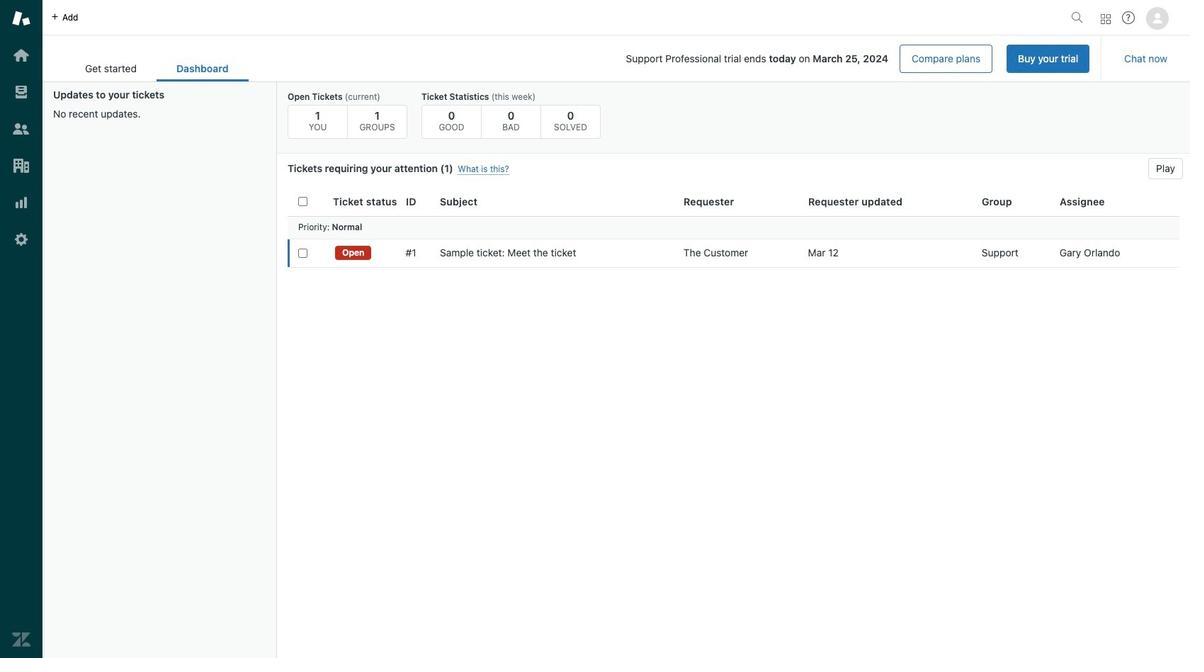 Task type: vqa. For each thing, say whether or not it's contained in the screenshot.
the top EMAIL field
no



Task type: locate. For each thing, give the bounding box(es) containing it.
zendesk support image
[[12, 9, 30, 28]]

March 25, 2024 text field
[[813, 52, 889, 64]]

tab list
[[65, 55, 248, 82]]

main element
[[0, 0, 43, 658]]

None checkbox
[[298, 248, 308, 258]]

get help image
[[1123, 11, 1135, 24]]

Select All Tickets checkbox
[[298, 197, 308, 206]]

grid
[[277, 188, 1191, 658]]

get started image
[[12, 46, 30, 64]]

tab
[[65, 55, 157, 81]]



Task type: describe. For each thing, give the bounding box(es) containing it.
admin image
[[12, 230, 30, 249]]

reporting image
[[12, 193, 30, 212]]

organizations image
[[12, 157, 30, 175]]

views image
[[12, 83, 30, 101]]

zendesk products image
[[1101, 14, 1111, 24]]

customers image
[[12, 120, 30, 138]]

zendesk image
[[12, 631, 30, 649]]



